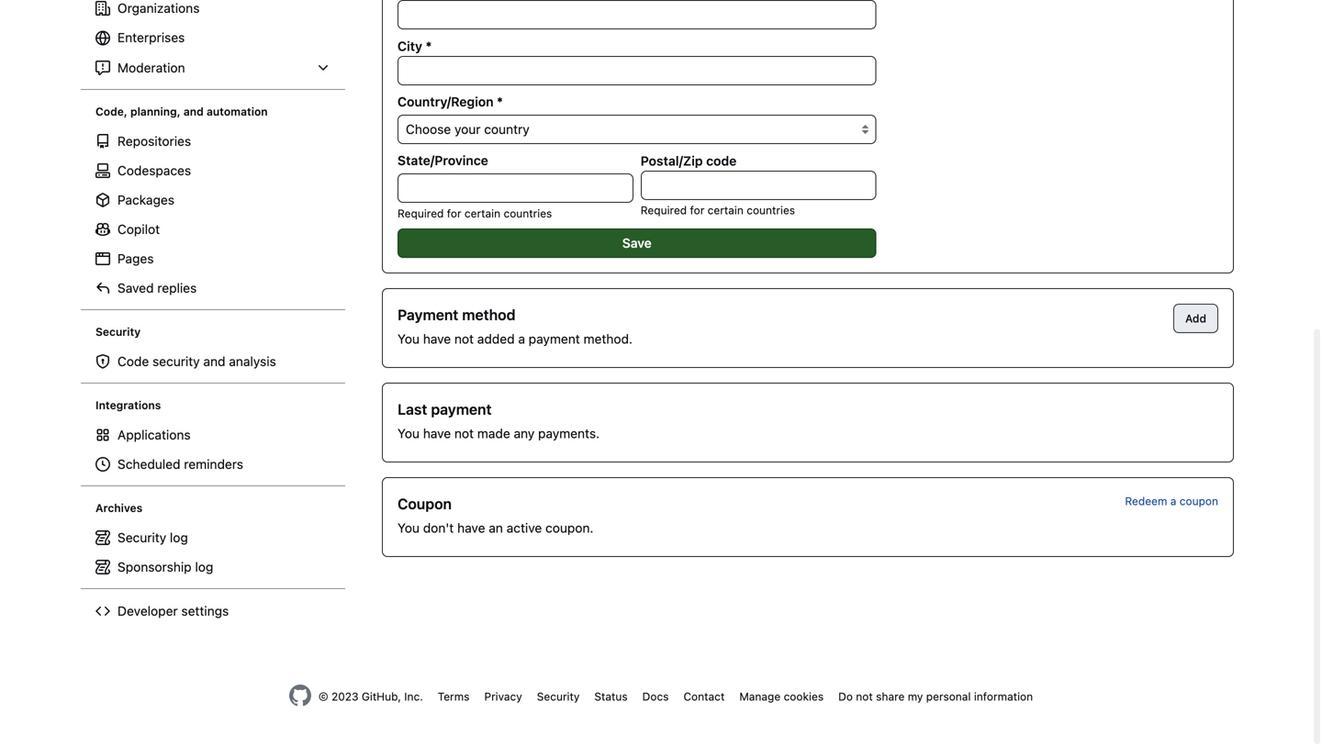 Task type: vqa. For each thing, say whether or not it's contained in the screenshot.
file image for data_dictionary.md
no



Task type: locate. For each thing, give the bounding box(es) containing it.
applications
[[118, 427, 191, 443]]

and left 'analysis'
[[203, 354, 225, 369]]

1 horizontal spatial required
[[641, 204, 687, 217]]

1 horizontal spatial certain
[[708, 204, 744, 217]]

log image for security
[[96, 531, 110, 545]]

code
[[706, 153, 737, 169]]

0 vertical spatial and
[[184, 105, 204, 118]]

0 horizontal spatial countries
[[504, 207, 552, 220]]

1 horizontal spatial required for certain countries
[[641, 204, 795, 217]]

a right added
[[518, 332, 525, 347]]

log image
[[96, 531, 110, 545], [96, 560, 110, 575]]

None text field
[[398, 56, 877, 85]]

1 vertical spatial you
[[398, 426, 420, 441]]

certain down the 'state/province' text box
[[465, 207, 501, 220]]

countries
[[747, 204, 795, 217], [504, 207, 552, 220]]

0 vertical spatial you
[[398, 332, 420, 347]]

not left added
[[455, 332, 474, 347]]

1 horizontal spatial log
[[195, 560, 213, 575]]

required down state/province
[[398, 207, 444, 220]]

coupon you don't have an active coupon.
[[398, 495, 594, 536]]

clock image
[[96, 457, 110, 472]]

1 vertical spatial and
[[203, 354, 225, 369]]

redeem a coupon link
[[1125, 493, 1219, 510]]

redeem a coupon
[[1125, 495, 1219, 508]]

have inside payment method you have not added a payment method.
[[423, 332, 451, 347]]

certain for state/province
[[465, 207, 501, 220]]

applications link
[[88, 421, 338, 450]]

have
[[423, 332, 451, 347], [423, 426, 451, 441], [457, 521, 485, 536]]

you down the last
[[398, 426, 420, 441]]

scheduled reminders
[[118, 457, 243, 472]]

1 horizontal spatial a
[[1171, 495, 1177, 508]]

code image
[[96, 604, 110, 619]]

you inside payment method you have not added a payment method.
[[398, 332, 420, 347]]

1 vertical spatial have
[[423, 426, 451, 441]]

sponsorship log link
[[88, 553, 338, 582]]

log image for sponsorship
[[96, 560, 110, 575]]

access list
[[88, 0, 338, 83]]

you
[[398, 332, 420, 347], [398, 426, 420, 441], [398, 521, 420, 536]]

archives list
[[88, 523, 338, 582]]

log image down archives
[[96, 531, 110, 545]]

repositories link
[[88, 127, 338, 156]]

security log link
[[88, 523, 338, 553]]

0 horizontal spatial required
[[398, 207, 444, 220]]

0 vertical spatial log image
[[96, 531, 110, 545]]

code, planning, and automation list
[[88, 127, 338, 303]]

repo image
[[96, 134, 110, 149]]

0 horizontal spatial for
[[447, 207, 462, 220]]

payment left 'method.'
[[529, 332, 580, 347]]

0 horizontal spatial certain
[[465, 207, 501, 220]]

docs
[[643, 691, 669, 703]]

last
[[398, 401, 427, 418]]

countries for postal/zip code
[[747, 204, 795, 217]]

terms link
[[438, 691, 470, 703]]

0 horizontal spatial payment
[[431, 401, 492, 418]]

security left status 'link'
[[537, 691, 580, 703]]

countries down the 'state/province' text box
[[504, 207, 552, 220]]

1 vertical spatial payment
[[431, 401, 492, 418]]

1 you from the top
[[398, 332, 420, 347]]

developer
[[118, 604, 178, 619]]

for down postal/zip code
[[690, 204, 705, 217]]

0 vertical spatial security
[[96, 326, 141, 338]]

you down payment at the left
[[398, 332, 420, 347]]

3 you from the top
[[398, 521, 420, 536]]

codespaces image
[[96, 163, 110, 178]]

security up "sponsorship"
[[118, 530, 166, 545]]

globe image
[[96, 31, 110, 45]]

not left made
[[455, 426, 474, 441]]

2 vertical spatial not
[[856, 691, 873, 703]]

security up code
[[96, 326, 141, 338]]

countries for state/province
[[504, 207, 552, 220]]

you down coupon
[[398, 521, 420, 536]]

2 log image from the top
[[96, 560, 110, 575]]

city *
[[398, 39, 432, 54]]

and up repositories link
[[184, 105, 204, 118]]

required for certain countries down postal/zip code text box
[[641, 204, 795, 217]]

not for method
[[455, 332, 474, 347]]

add
[[1186, 312, 1207, 325]]

0 vertical spatial payment
[[529, 332, 580, 347]]

0 vertical spatial not
[[455, 332, 474, 347]]

0 vertical spatial have
[[423, 332, 451, 347]]

have down the last
[[423, 426, 451, 441]]

not inside last payment you have not made any payments.
[[455, 426, 474, 441]]

log image inside sponsorship log link
[[96, 560, 110, 575]]

package image
[[96, 193, 110, 208]]

log down security log link at the bottom left
[[195, 560, 213, 575]]

analysis
[[229, 354, 276, 369]]

payment
[[398, 306, 459, 324]]

* right city on the top left
[[426, 39, 432, 54]]

countries down postal/zip code text box
[[747, 204, 795, 217]]

0 vertical spatial log
[[170, 530, 188, 545]]

share
[[876, 691, 905, 703]]

required for certain countries
[[641, 204, 795, 217], [398, 207, 552, 220]]

scheduled
[[118, 457, 181, 472]]

0 vertical spatial a
[[518, 332, 525, 347]]

integrations
[[96, 399, 161, 412]]

and for security
[[203, 354, 225, 369]]

1 vertical spatial a
[[1171, 495, 1177, 508]]

and
[[184, 105, 204, 118], [203, 354, 225, 369]]

automation
[[207, 105, 268, 118]]

privacy link
[[484, 691, 522, 703]]

method.
[[584, 332, 633, 347]]

integrations list
[[88, 421, 338, 479]]

log
[[170, 530, 188, 545], [195, 560, 213, 575]]

a left coupon
[[1171, 495, 1177, 508]]

certain down postal/zip code text box
[[708, 204, 744, 217]]

1 log image from the top
[[96, 531, 110, 545]]

and for planning,
[[184, 105, 204, 118]]

coupon
[[1180, 495, 1219, 508]]

organizations link
[[88, 0, 338, 23]]

*
[[426, 39, 432, 54], [497, 94, 503, 109]]

payment inside last payment you have not made any payments.
[[431, 401, 492, 418]]

2 vertical spatial security
[[537, 691, 580, 703]]

log image inside security log link
[[96, 531, 110, 545]]

required for certain countries down the 'state/province' text box
[[398, 207, 552, 220]]

enterprises
[[118, 30, 185, 45]]

1 vertical spatial security
[[118, 530, 166, 545]]

country/region *
[[398, 94, 503, 109]]

required
[[641, 204, 687, 217], [398, 207, 444, 220]]

enterprises link
[[88, 23, 338, 53]]

required for certain countries for state/province
[[398, 207, 552, 220]]

0 vertical spatial *
[[426, 39, 432, 54]]

developer settings
[[118, 604, 229, 619]]

1 horizontal spatial payment
[[529, 332, 580, 347]]

2 you from the top
[[398, 426, 420, 441]]

replies
[[157, 281, 197, 296]]

saved
[[118, 281, 154, 296]]

github,
[[362, 691, 401, 703]]

my
[[908, 691, 923, 703]]

security inside archives list
[[118, 530, 166, 545]]

log image up code image
[[96, 560, 110, 575]]

for down state/province
[[447, 207, 462, 220]]

1 vertical spatial not
[[455, 426, 474, 441]]

payment
[[529, 332, 580, 347], [431, 401, 492, 418]]

contact link
[[684, 691, 725, 703]]

1 horizontal spatial for
[[690, 204, 705, 217]]

0 horizontal spatial log
[[170, 530, 188, 545]]

do not share my personal information button
[[839, 689, 1033, 705]]

have down payment at the left
[[423, 332, 451, 347]]

active
[[507, 521, 542, 536]]

log up sponsorship log
[[170, 530, 188, 545]]

1 vertical spatial *
[[497, 94, 503, 109]]

1 horizontal spatial *
[[497, 94, 503, 109]]

2 vertical spatial have
[[457, 521, 485, 536]]

security
[[96, 326, 141, 338], [118, 530, 166, 545], [537, 691, 580, 703]]

1 horizontal spatial countries
[[747, 204, 795, 217]]

not inside payment method you have not added a payment method.
[[455, 332, 474, 347]]

you inside coupon you don't have an active coupon.
[[398, 521, 420, 536]]

settings
[[181, 604, 229, 619]]

have left an
[[457, 521, 485, 536]]

©
[[319, 691, 328, 703]]

not right do
[[856, 691, 873, 703]]

required up save
[[641, 204, 687, 217]]

coupon
[[398, 495, 452, 513]]

0 horizontal spatial *
[[426, 39, 432, 54]]

0 horizontal spatial a
[[518, 332, 525, 347]]

2 vertical spatial you
[[398, 521, 420, 536]]

postal/zip
[[641, 153, 703, 169]]

have inside coupon you don't have an active coupon.
[[457, 521, 485, 536]]

0 horizontal spatial required for certain countries
[[398, 207, 552, 220]]

contact
[[684, 691, 725, 703]]

have inside last payment you have not made any payments.
[[423, 426, 451, 441]]

information
[[974, 691, 1033, 703]]

payment inside payment method you have not added a payment method.
[[529, 332, 580, 347]]

payment up made
[[431, 401, 492, 418]]

not for payment
[[455, 426, 474, 441]]

not
[[455, 332, 474, 347], [455, 426, 474, 441], [856, 691, 873, 703]]

1 vertical spatial log image
[[96, 560, 110, 575]]

you inside last payment you have not made any payments.
[[398, 426, 420, 441]]

required for postal/zip code
[[641, 204, 687, 217]]

redeem
[[1125, 495, 1168, 508]]

* right country/region on the top of the page
[[497, 94, 503, 109]]

1 vertical spatial log
[[195, 560, 213, 575]]



Task type: describe. For each thing, give the bounding box(es) containing it.
security
[[153, 354, 200, 369]]

city
[[398, 39, 423, 54]]

required for state/province
[[398, 207, 444, 220]]

copilot
[[118, 222, 160, 237]]

have for last
[[423, 426, 451, 441]]

manage
[[740, 691, 781, 703]]

security link
[[537, 691, 580, 703]]

saved replies link
[[88, 274, 338, 303]]

log for sponsorship log
[[195, 560, 213, 575]]

homepage image
[[289, 685, 311, 707]]

status link
[[595, 691, 628, 703]]

add button
[[1174, 304, 1219, 333]]

developer settings link
[[88, 597, 338, 626]]

sponsorship
[[118, 560, 192, 575]]

organizations
[[118, 0, 200, 16]]

a inside payment method you have not added a payment method.
[[518, 332, 525, 347]]

have for coupon
[[457, 521, 485, 536]]

scheduled reminders link
[[88, 450, 338, 479]]

saved replies
[[118, 281, 197, 296]]

do not share my personal information
[[839, 691, 1033, 703]]

method
[[462, 306, 516, 324]]

personal
[[927, 691, 971, 703]]

do
[[839, 691, 853, 703]]

2023
[[331, 691, 359, 703]]

you for payment method
[[398, 332, 420, 347]]

code, planning, and automation
[[96, 105, 268, 118]]

Postal/Zip code text field
[[641, 171, 877, 200]]

State/Province text field
[[398, 174, 633, 203]]

code
[[118, 354, 149, 369]]

© 2023 github, inc.
[[319, 691, 423, 703]]

moderation button
[[88, 53, 338, 83]]

shield lock image
[[96, 354, 110, 369]]

manage cookies
[[740, 691, 824, 703]]

code,
[[96, 105, 127, 118]]

packages
[[118, 192, 174, 208]]

manage cookies button
[[740, 689, 824, 705]]

save button
[[398, 229, 877, 258]]

sponsorship log
[[118, 560, 213, 575]]

payment method you have not added a payment method.
[[398, 306, 633, 347]]

inc.
[[404, 691, 423, 703]]

required for certain countries for postal/zip code
[[641, 204, 795, 217]]

security log
[[118, 530, 188, 545]]

archives
[[96, 502, 143, 515]]

privacy
[[484, 691, 522, 703]]

coupon.
[[546, 521, 594, 536]]

don't
[[423, 521, 454, 536]]

certain for postal/zip code
[[708, 204, 744, 217]]

security for security link
[[537, 691, 580, 703]]

organization image
[[96, 1, 110, 16]]

cookies
[[784, 691, 824, 703]]

packages link
[[88, 185, 338, 215]]

reply image
[[96, 281, 110, 296]]

any
[[514, 426, 535, 441]]

codespaces
[[118, 163, 191, 178]]

an
[[489, 521, 503, 536]]

added
[[477, 332, 515, 347]]

reminders
[[184, 457, 243, 472]]

* for city *
[[426, 39, 432, 54]]

payments.
[[538, 426, 600, 441]]

repositories
[[118, 134, 191, 149]]

browser image
[[96, 252, 110, 266]]

for for state/province
[[447, 207, 462, 220]]

security for security log
[[118, 530, 166, 545]]

not inside button
[[856, 691, 873, 703]]

pages
[[118, 251, 154, 266]]

have for payment
[[423, 332, 451, 347]]

moderation
[[118, 60, 185, 75]]

made
[[477, 426, 510, 441]]

codespaces link
[[88, 156, 338, 185]]

docs link
[[643, 691, 669, 703]]

apps image
[[96, 428, 110, 443]]

state/province
[[398, 153, 488, 168]]

status
[[595, 691, 628, 703]]

terms
[[438, 691, 470, 703]]

code security and analysis
[[118, 354, 276, 369]]

last payment you have not made any payments.
[[398, 401, 600, 441]]

copilot link
[[88, 215, 338, 244]]

code security and analysis link
[[88, 347, 338, 377]]

country/region
[[398, 94, 494, 109]]

copilot image
[[96, 222, 110, 237]]

pages link
[[88, 244, 338, 274]]

log for security log
[[170, 530, 188, 545]]

postal/zip code
[[641, 153, 737, 169]]

you for last payment
[[398, 426, 420, 441]]

save
[[623, 236, 652, 251]]

Address line 2 (Apartment, suite, unit) text field
[[398, 0, 877, 29]]

for for postal/zip code
[[690, 204, 705, 217]]

* for country/region *
[[497, 94, 503, 109]]

planning,
[[130, 105, 181, 118]]



